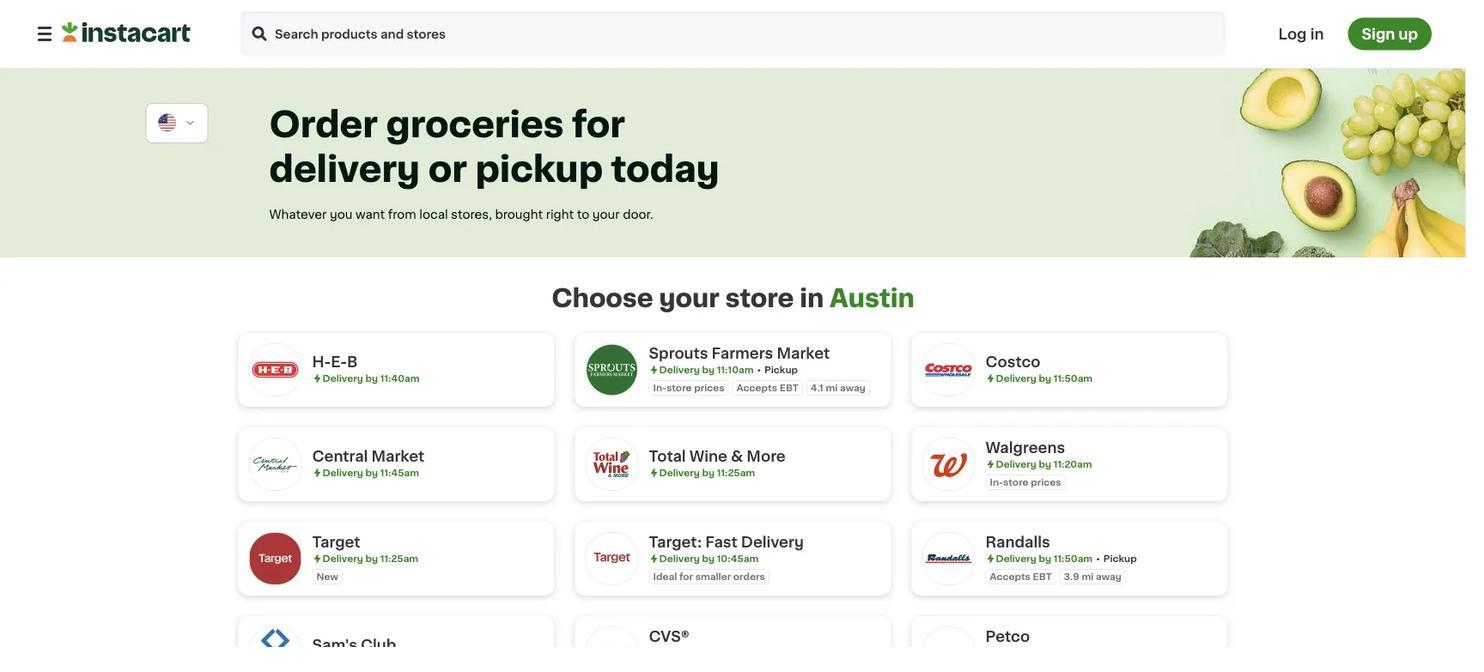 Task type: vqa. For each thing, say whether or not it's contained in the screenshot.
'service type' group
no



Task type: locate. For each thing, give the bounding box(es) containing it.
sign
[[1362, 27, 1396, 41]]

b
[[347, 355, 358, 370]]

accepts down 11:10am
[[737, 384, 778, 393]]

11:50am up walgreens at the bottom right of page
[[1054, 374, 1093, 384]]

prices for walgreens
[[1031, 478, 1062, 488]]

to
[[577, 209, 590, 221]]

market
[[777, 347, 830, 361], [372, 450, 425, 464]]

delivery by 11:25am
[[660, 469, 755, 478], [323, 555, 419, 564]]

1 vertical spatial •
[[1097, 555, 1101, 564]]

delivery by 11:45am
[[323, 469, 419, 478]]

delivery down the randalls
[[996, 555, 1037, 564]]

delivery by 11:40am
[[323, 374, 420, 384]]

mi right 3.9
[[1082, 573, 1094, 582]]

pickup down farmers
[[765, 366, 798, 375]]

randalls image
[[922, 533, 976, 586]]

door.
[[623, 209, 654, 221]]

0 vertical spatial your
[[593, 209, 620, 221]]

11:50am
[[1054, 374, 1093, 384], [1054, 555, 1093, 564]]

brought
[[495, 209, 543, 221]]

delivery down e-
[[323, 374, 363, 384]]

sprouts farmers market image
[[586, 344, 639, 397]]

1 vertical spatial store
[[667, 384, 692, 393]]

delivery down walgreens at the bottom right of page
[[996, 460, 1037, 470]]

in right log
[[1311, 27, 1325, 41]]

1 horizontal spatial market
[[777, 347, 830, 361]]

0 horizontal spatial pickup
[[765, 366, 798, 375]]

11:50am for delivery by 11:50am
[[1054, 374, 1093, 384]]

1 horizontal spatial delivery by 11:25am
[[660, 469, 755, 478]]

your up sprouts
[[659, 287, 720, 311]]

1 vertical spatial in-store prices
[[990, 478, 1062, 488]]

ebt left 4.1
[[780, 384, 799, 393]]

stores,
[[451, 209, 492, 221]]

in- down sprouts
[[654, 384, 667, 393]]

store down sprouts
[[667, 384, 692, 393]]

0 vertical spatial in-store prices
[[654, 384, 725, 393]]

store up farmers
[[726, 287, 794, 311]]

in-store prices
[[654, 384, 725, 393], [990, 478, 1062, 488]]

0 vertical spatial mi
[[826, 384, 838, 393]]

by for costco
[[1039, 374, 1052, 384]]

1 vertical spatial market
[[372, 450, 425, 464]]

accepts ebt down the randalls
[[990, 573, 1052, 582]]

2 horizontal spatial store
[[1004, 478, 1029, 488]]

delivery by 11:10am • pickup
[[660, 366, 798, 375]]

target image
[[249, 533, 302, 586]]

1 horizontal spatial accepts ebt
[[990, 573, 1052, 582]]

costco image
[[922, 344, 976, 397]]

delivery for target: fast delivery
[[660, 555, 700, 564]]

accepts ebt down 11:10am
[[737, 384, 799, 393]]

0 horizontal spatial for
[[572, 108, 625, 143]]

1 horizontal spatial ebt
[[1033, 573, 1052, 582]]

prices down delivery by 11:10am • pickup
[[694, 384, 725, 393]]

1 vertical spatial ebt
[[1033, 573, 1052, 582]]

ebt left 3.9
[[1033, 573, 1052, 582]]

delivery down target
[[323, 555, 363, 564]]

1 horizontal spatial in
[[1311, 27, 1325, 41]]

from
[[388, 209, 417, 221]]

1 horizontal spatial accepts
[[990, 573, 1031, 582]]

1 horizontal spatial 11:25am
[[717, 469, 755, 478]]

1 horizontal spatial mi
[[1082, 573, 1094, 582]]

petco
[[986, 630, 1030, 645]]

delivery by 11:25am down wine
[[660, 469, 755, 478]]

1 vertical spatial in-
[[990, 478, 1004, 488]]

total wine & more image
[[586, 438, 639, 492]]

by
[[702, 366, 715, 375], [366, 374, 378, 384], [1039, 374, 1052, 384], [1039, 460, 1052, 470], [366, 469, 378, 478], [702, 469, 715, 478], [366, 555, 378, 564], [702, 555, 715, 564], [1039, 555, 1052, 564]]

by for target: fast delivery
[[702, 555, 715, 564]]

log
[[1279, 27, 1307, 41]]

away right 4.1
[[841, 384, 866, 393]]

2 vertical spatial store
[[1004, 478, 1029, 488]]

0 horizontal spatial mi
[[826, 384, 838, 393]]

• up 3.9 mi away
[[1097, 555, 1101, 564]]

walgreens
[[986, 441, 1066, 456]]

in-store prices down sprouts
[[654, 384, 725, 393]]

delivery by 11:50am • pickup
[[996, 555, 1137, 564]]

3.9
[[1064, 573, 1080, 582]]

total
[[649, 450, 686, 464]]

11:50am up 3.9
[[1054, 555, 1093, 564]]

11:50am for delivery by 11:50am • pickup
[[1054, 555, 1093, 564]]

1 vertical spatial delivery by 11:25am
[[323, 555, 419, 564]]

0 horizontal spatial •
[[757, 366, 761, 375]]

1 horizontal spatial in-
[[990, 478, 1004, 488]]

your right to
[[593, 209, 620, 221]]

mi right 4.1
[[826, 384, 838, 393]]

in-
[[654, 384, 667, 393], [990, 478, 1004, 488]]

0 horizontal spatial 11:25am
[[380, 555, 419, 564]]

delivery
[[660, 366, 700, 375], [323, 374, 363, 384], [996, 374, 1037, 384], [996, 460, 1037, 470], [323, 469, 363, 478], [660, 469, 700, 478], [741, 536, 804, 550], [323, 555, 363, 564], [660, 555, 700, 564], [996, 555, 1037, 564]]

pickup
[[765, 366, 798, 375], [1104, 555, 1137, 564]]

0 vertical spatial prices
[[694, 384, 725, 393]]

delivery up 10:45am
[[741, 536, 804, 550]]

0 horizontal spatial market
[[372, 450, 425, 464]]

accepts ebt
[[737, 384, 799, 393], [990, 573, 1052, 582]]

prices down delivery by 11:20am
[[1031, 478, 1062, 488]]

2 11:50am from the top
[[1054, 555, 1093, 564]]

walgreens image
[[922, 438, 976, 492]]

cvs® link
[[575, 607, 892, 648]]

1 vertical spatial 11:25am
[[380, 555, 419, 564]]

ideal
[[654, 573, 677, 582]]

in- down walgreens at the bottom right of page
[[990, 478, 1004, 488]]

accepts
[[737, 384, 778, 393], [990, 573, 1031, 582]]

1 vertical spatial prices
[[1031, 478, 1062, 488]]

0 vertical spatial delivery by 11:25am
[[660, 469, 755, 478]]

1 vertical spatial mi
[[1082, 573, 1094, 582]]

1 vertical spatial away
[[1097, 573, 1122, 582]]

0 vertical spatial accepts
[[737, 384, 778, 393]]

None search field
[[239, 10, 1228, 58]]

0 horizontal spatial in-
[[654, 384, 667, 393]]

•
[[757, 366, 761, 375], [1097, 555, 1101, 564]]

0 horizontal spatial in-store prices
[[654, 384, 725, 393]]

ideal for smaller orders
[[654, 573, 765, 582]]

• down farmers
[[757, 366, 761, 375]]

0 vertical spatial 11:25am
[[717, 469, 755, 478]]

delivery down central
[[323, 469, 363, 478]]

orders
[[734, 573, 765, 582]]

for
[[572, 108, 625, 143], [680, 573, 693, 582]]

away for 4.1 mi away
[[841, 384, 866, 393]]

1 vertical spatial 11:50am
[[1054, 555, 1093, 564]]

1 horizontal spatial prices
[[1031, 478, 1062, 488]]

your
[[593, 209, 620, 221], [659, 287, 720, 311]]

1 horizontal spatial •
[[1097, 555, 1101, 564]]

market up 4.1
[[777, 347, 830, 361]]

11:25am for total wine & more
[[717, 469, 755, 478]]

4.1
[[811, 384, 824, 393]]

1 horizontal spatial pickup
[[1104, 555, 1137, 564]]

0 vertical spatial accepts ebt
[[737, 384, 799, 393]]

delivery for costco
[[996, 374, 1037, 384]]

1 vertical spatial accepts
[[990, 573, 1031, 582]]

0 horizontal spatial ebt
[[780, 384, 799, 393]]

delivery
[[269, 153, 420, 187]]

0 horizontal spatial your
[[593, 209, 620, 221]]

1 horizontal spatial in-store prices
[[990, 478, 1062, 488]]

in-store prices down delivery by 11:20am
[[990, 478, 1062, 488]]

delivery down total
[[660, 469, 700, 478]]

0 vertical spatial away
[[841, 384, 866, 393]]

0 horizontal spatial prices
[[694, 384, 725, 393]]

1 vertical spatial for
[[680, 573, 693, 582]]

for up pickup
[[572, 108, 625, 143]]

mi
[[826, 384, 838, 393], [1082, 573, 1094, 582]]

in
[[1311, 27, 1325, 41], [800, 287, 824, 311]]

1 horizontal spatial your
[[659, 287, 720, 311]]

prices
[[694, 384, 725, 393], [1031, 478, 1062, 488]]

0 vertical spatial store
[[726, 287, 794, 311]]

0 vertical spatial 11:50am
[[1054, 374, 1093, 384]]

ebt
[[780, 384, 799, 393], [1033, 573, 1052, 582]]

0 vertical spatial market
[[777, 347, 830, 361]]

1 horizontal spatial away
[[1097, 573, 1122, 582]]

pickup up 3.9 mi away
[[1104, 555, 1137, 564]]

central market
[[312, 450, 425, 464]]

away
[[841, 384, 866, 393], [1097, 573, 1122, 582]]

in left austin
[[800, 287, 824, 311]]

11:10am
[[717, 366, 754, 375]]

away right 3.9
[[1097, 573, 1122, 582]]

log in
[[1279, 27, 1325, 41]]

delivery down costco
[[996, 374, 1037, 384]]

delivery for target
[[323, 555, 363, 564]]

delivery by 11:50am
[[996, 374, 1093, 384]]

delivery by 11:25am down target
[[323, 555, 419, 564]]

accepts down the randalls
[[990, 573, 1031, 582]]

1 11:50am from the top
[[1054, 374, 1093, 384]]

today
[[611, 153, 720, 187]]

0 vertical spatial in-
[[654, 384, 667, 393]]

0 horizontal spatial store
[[667, 384, 692, 393]]

11:25am
[[717, 469, 755, 478], [380, 555, 419, 564]]

1 horizontal spatial for
[[680, 573, 693, 582]]

store down delivery by 11:20am
[[1004, 478, 1029, 488]]

market up "11:45am"
[[372, 450, 425, 464]]

store
[[726, 287, 794, 311], [667, 384, 692, 393], [1004, 478, 1029, 488]]

0 horizontal spatial in
[[800, 287, 824, 311]]

0 horizontal spatial delivery by 11:25am
[[323, 555, 419, 564]]

4.1 mi away
[[811, 384, 866, 393]]

0 vertical spatial in
[[1311, 27, 1325, 41]]

0 vertical spatial •
[[757, 366, 761, 375]]

1 vertical spatial pickup
[[1104, 555, 1137, 564]]

0 vertical spatial pickup
[[765, 366, 798, 375]]

0 vertical spatial for
[[572, 108, 625, 143]]

0 horizontal spatial away
[[841, 384, 866, 393]]

delivery down target:
[[660, 555, 700, 564]]

for right the ideal
[[680, 573, 693, 582]]

cvs®
[[649, 630, 690, 645]]



Task type: describe. For each thing, give the bounding box(es) containing it.
in-store prices for sprouts farmers market
[[654, 384, 725, 393]]

1 vertical spatial in
[[800, 287, 824, 311]]

pickup for randalls
[[1104, 555, 1137, 564]]

farmers
[[712, 347, 774, 361]]

1 horizontal spatial store
[[726, 287, 794, 311]]

new
[[317, 573, 338, 582]]

target: fast delivery image
[[586, 533, 639, 586]]

right
[[546, 209, 574, 221]]

• for sprouts farmers market
[[757, 366, 761, 375]]

choose
[[552, 287, 654, 311]]

target
[[312, 536, 361, 550]]

11:25am for target
[[380, 555, 419, 564]]

up
[[1399, 27, 1419, 41]]

by for target
[[366, 555, 378, 564]]

in- for walgreens
[[990, 478, 1004, 488]]

smaller
[[696, 573, 731, 582]]

delivery by 10:45am
[[660, 555, 759, 564]]

e-
[[331, 355, 347, 370]]

austin
[[830, 287, 915, 311]]

in inside button
[[1311, 27, 1325, 41]]

local
[[420, 209, 448, 221]]

mi for 4.1
[[826, 384, 838, 393]]

total wine & more
[[649, 450, 786, 464]]

sign up
[[1362, 27, 1419, 41]]

store for sprouts farmers market
[[667, 384, 692, 393]]

prices for sprouts farmers market
[[694, 384, 725, 393]]

in-store prices for walgreens
[[990, 478, 1062, 488]]

groceries
[[386, 108, 564, 143]]

choose your store in austin
[[552, 287, 915, 311]]

0 vertical spatial ebt
[[780, 384, 799, 393]]

11:40am
[[380, 374, 420, 384]]

you
[[330, 209, 353, 221]]

whatever
[[269, 209, 327, 221]]

away for 3.9 mi away
[[1097, 573, 1122, 582]]

h e b image
[[249, 344, 302, 397]]

by for total wine & more
[[702, 469, 715, 478]]

delivery for h-e-b
[[323, 374, 363, 384]]

pickup
[[476, 153, 603, 187]]

open main menu image
[[34, 24, 55, 44]]

by for central market
[[366, 469, 378, 478]]

store for walgreens
[[1004, 478, 1029, 488]]

Search field
[[239, 10, 1228, 58]]

3.9 mi away
[[1064, 573, 1122, 582]]

11:45am
[[380, 469, 419, 478]]

sprouts
[[649, 347, 708, 361]]

order groceries for delivery or pickup today
[[269, 108, 720, 187]]

delivery for central market
[[323, 469, 363, 478]]

sprouts farmers market
[[649, 347, 830, 361]]

petco link
[[912, 607, 1228, 648]]

order
[[269, 108, 378, 143]]

by for walgreens
[[1039, 460, 1052, 470]]

&
[[731, 450, 743, 464]]

costco
[[986, 355, 1041, 370]]

mi for 3.9
[[1082, 573, 1094, 582]]

• for randalls
[[1097, 555, 1101, 564]]

sign up button
[[1349, 18, 1432, 50]]

austin button
[[830, 287, 915, 311]]

in- for sprouts farmers market
[[654, 384, 667, 393]]

central
[[312, 450, 368, 464]]

or
[[428, 153, 467, 187]]

target:
[[649, 536, 702, 550]]

10:45am
[[717, 555, 759, 564]]

delivery for total wine & more
[[660, 469, 700, 478]]

fast
[[706, 536, 738, 550]]

h-e-b
[[312, 355, 358, 370]]

wine
[[690, 450, 728, 464]]

for inside order groceries for delivery or pickup today
[[572, 108, 625, 143]]

pickup for sprouts farmers market
[[765, 366, 798, 375]]

by for h-e-b
[[366, 374, 378, 384]]

whatever you want from local stores, brought right to your door.
[[269, 209, 654, 221]]

delivery by 11:25am for total wine & more
[[660, 469, 755, 478]]

delivery by 11:25am for target
[[323, 555, 419, 564]]

instacart home image
[[62, 22, 191, 43]]

11:20am
[[1054, 460, 1093, 470]]

target: fast delivery
[[649, 536, 804, 550]]

h-
[[312, 355, 331, 370]]

0 horizontal spatial accepts ebt
[[737, 384, 799, 393]]

1 vertical spatial accepts ebt
[[990, 573, 1052, 582]]

more
[[747, 450, 786, 464]]

delivery for walgreens
[[996, 460, 1037, 470]]

delivery by 11:20am
[[996, 460, 1093, 470]]

randalls
[[986, 536, 1051, 550]]

delivery down sprouts
[[660, 366, 700, 375]]

log in button
[[1274, 18, 1330, 50]]

central market image
[[249, 438, 302, 492]]

united states element
[[157, 113, 178, 134]]

1 vertical spatial your
[[659, 287, 720, 311]]

0 horizontal spatial accepts
[[737, 384, 778, 393]]

want
[[356, 209, 385, 221]]



